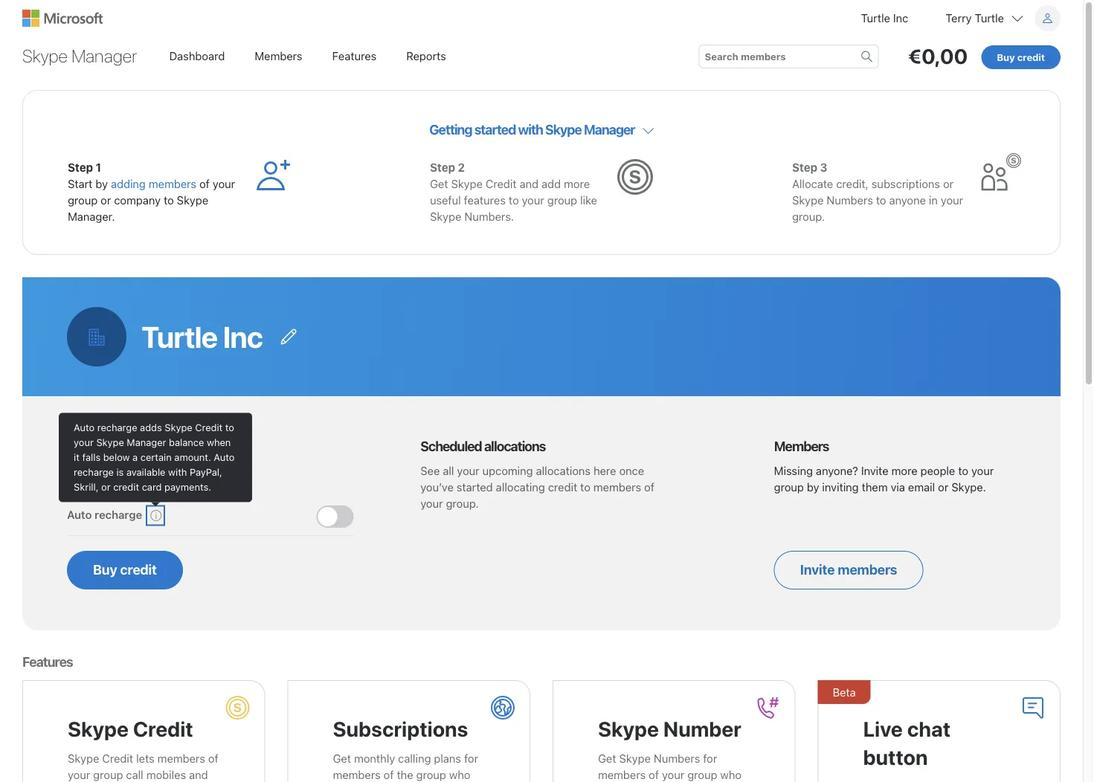 Task type: vqa. For each thing, say whether or not it's contained in the screenshot.


Task type: locate. For each thing, give the bounding box(es) containing it.
0 horizontal spatial inc
[[223, 320, 263, 355]]

buy down terry turtle dropdown button
[[997, 51, 1015, 62]]

turtle
[[861, 12, 890, 25], [975, 12, 1004, 25], [141, 320, 217, 355]]

to left anyone
[[876, 193, 886, 206]]

1 vertical spatial allocations
[[536, 464, 591, 477]]

dashboard
[[169, 49, 225, 62]]

skype up get skype numbers for members of your group wh
[[598, 717, 659, 741]]

0 vertical spatial invite
[[861, 464, 889, 477]]

credit for topmost buy credit button
[[1017, 51, 1045, 62]]

get
[[430, 177, 448, 190], [333, 752, 351, 765], [598, 752, 616, 765]]

people
[[921, 464, 955, 477]]

1 horizontal spatial buy credit
[[997, 51, 1045, 62]]

0 horizontal spatial buy credit
[[93, 562, 157, 578]]

buy down auto recharge
[[93, 562, 117, 578]]

step inside step 2 get skype credit and add more useful features to your group like skype numbers.
[[430, 161, 455, 174]]

search image
[[861, 50, 873, 62]]

group down add
[[547, 193, 577, 206]]

0 horizontal spatial invite
[[800, 562, 835, 578]]

in
[[929, 193, 938, 206]]

group.
[[792, 210, 825, 223], [446, 497, 479, 510]]

chat
[[907, 717, 951, 741]]

1 vertical spatial inc
[[223, 320, 263, 355]]

buy credit down recharge
[[93, 562, 157, 578]]

1 horizontal spatial manager
[[584, 121, 635, 137]]

0 vertical spatial or
[[943, 177, 954, 190]]

to inside see all your upcoming allocations here once you've started allocating credit to members of your group.
[[580, 481, 591, 494]]

numbers
[[827, 193, 873, 206], [654, 752, 700, 765]]

to inside the step 3 allocate credit, subscriptions or skype numbers to anyone in your group.
[[876, 193, 886, 206]]

terry turtle
[[946, 12, 1004, 25]]

0 vertical spatial features
[[332, 49, 377, 62]]

buy credit down terry turtle dropdown button
[[997, 51, 1045, 62]]

of down the skype number
[[649, 768, 659, 782]]

button
[[863, 745, 928, 770]]

2 vertical spatial or
[[938, 481, 949, 494]]

by
[[96, 177, 108, 190], [807, 481, 819, 494]]

3 step from the left
[[792, 161, 818, 174]]

1 vertical spatial started
[[457, 481, 493, 494]]

step 3 allocate credit, subscriptions or skype numbers to anyone in your group.
[[792, 161, 963, 223]]

credit inside see all your upcoming allocations here once you've started allocating credit to members of your group.
[[548, 481, 577, 494]]

inc left terry
[[893, 12, 909, 25]]

1 horizontal spatial turtle inc
[[861, 12, 909, 25]]

or up "manager."
[[101, 193, 111, 206]]

invite
[[861, 464, 889, 477], [800, 562, 835, 578]]

skype down allocate
[[792, 193, 824, 206]]

by down missing
[[807, 481, 819, 494]]

group down missing
[[774, 481, 804, 494]]

features
[[464, 193, 506, 206]]

1 horizontal spatial credit
[[548, 481, 577, 494]]

numbers inside get skype numbers for members of your group wh
[[654, 752, 700, 765]]

or down people
[[938, 481, 949, 494]]

manager down microsoft image
[[72, 45, 137, 66]]

step up start
[[68, 161, 93, 174]]

or inside of your group or company to skype manager.
[[101, 193, 111, 206]]

of
[[199, 177, 210, 190], [644, 481, 655, 494], [208, 752, 218, 765], [384, 768, 394, 782], [649, 768, 659, 782]]

2 horizontal spatial get
[[598, 752, 616, 765]]

credit
[[486, 177, 517, 190], [133, 717, 193, 741], [102, 752, 133, 765]]

2 horizontal spatial turtle
[[975, 12, 1004, 25]]

credit down terry turtle dropdown button
[[1017, 51, 1045, 62]]

group. inside see all your upcoming allocations here once you've started allocating credit to members of your group.
[[446, 497, 479, 510]]

group down start
[[68, 193, 98, 206]]

allocations up upcoming
[[484, 438, 546, 454]]

0 vertical spatial buy credit button
[[981, 45, 1061, 69]]

of right adding members link
[[199, 177, 210, 190]]

1 vertical spatial buy credit
[[93, 562, 157, 578]]

1 vertical spatial members
[[774, 438, 829, 454]]

skype down 2
[[451, 177, 483, 190]]

0 vertical spatial buy credit
[[997, 51, 1045, 62]]

0 vertical spatial members
[[255, 49, 302, 62]]

0 horizontal spatial turtle inc
[[141, 320, 263, 355]]

1 vertical spatial features
[[22, 654, 73, 670]]

1 horizontal spatial buy
[[997, 51, 1015, 62]]

for
[[464, 752, 478, 765], [703, 752, 717, 765]]

group. down you've
[[446, 497, 479, 510]]

skype down the skype number
[[619, 752, 651, 765]]

credit up lets
[[133, 717, 193, 741]]

numbers down the credit,
[[827, 193, 873, 206]]

1 vertical spatial turtle inc
[[141, 320, 263, 355]]

upcoming
[[483, 464, 533, 477]]

features link
[[323, 42, 386, 70]]

credit down recharge
[[120, 562, 157, 578]]

2 vertical spatial credit
[[102, 752, 133, 765]]

0 vertical spatial numbers
[[827, 193, 873, 206]]

your up 'skype.' at the bottom of page
[[971, 464, 994, 477]]

to right allocating
[[580, 481, 591, 494]]

current
[[67, 438, 111, 454]]

skype credit
[[68, 717, 193, 741]]

1 horizontal spatial group.
[[792, 210, 825, 223]]

1 horizontal spatial invite
[[861, 464, 889, 477]]

the
[[397, 768, 413, 782]]

all
[[443, 464, 454, 477]]

1 horizontal spatial more
[[892, 464, 918, 477]]

skype down adding members link
[[177, 193, 208, 206]]

of inside skype credit lets members of your group call mobiles an
[[208, 752, 218, 765]]

of left the
[[384, 768, 394, 782]]

members inside button
[[838, 562, 897, 578]]

get down the skype number
[[598, 752, 616, 765]]

started left with
[[474, 121, 516, 137]]

or right subscriptions at the right top of page
[[943, 177, 954, 190]]

skype right with
[[545, 121, 582, 137]]

allocating
[[496, 481, 545, 494]]

0 horizontal spatial by
[[96, 177, 108, 190]]

0 horizontal spatial numbers
[[654, 752, 700, 765]]

0 vertical spatial buy
[[997, 51, 1015, 62]]

microsoft image
[[22, 10, 103, 27]]

credit right allocating
[[548, 481, 577, 494]]

group left call
[[93, 768, 123, 782]]

to inside of your group or company to skype manager.
[[164, 193, 174, 206]]

1 step from the left
[[68, 161, 93, 174]]

0 vertical spatial credit
[[486, 177, 517, 190]]

of inside of your group or company to skype manager.
[[199, 177, 210, 190]]

see
[[421, 464, 440, 477]]

your
[[213, 177, 235, 190], [522, 193, 544, 206], [941, 193, 963, 206], [457, 464, 480, 477], [971, 464, 994, 477], [421, 497, 443, 510], [68, 768, 90, 782], [662, 768, 685, 782]]

inc left edit group name icon
[[223, 320, 263, 355]]

or
[[943, 177, 954, 190], [101, 193, 111, 206], [938, 481, 949, 494]]

0 horizontal spatial step
[[68, 161, 93, 174]]

0 horizontal spatial more
[[564, 177, 590, 190]]

useful
[[430, 193, 461, 206]]

step up allocate
[[792, 161, 818, 174]]

to
[[164, 193, 174, 206], [509, 193, 519, 206], [876, 193, 886, 206], [958, 464, 969, 477], [580, 481, 591, 494]]

skype inside dropdown button
[[545, 121, 582, 137]]

by down 1
[[96, 177, 108, 190]]

credit for leftmost buy credit button
[[120, 562, 157, 578]]

step inside the step 3 allocate credit, subscriptions or skype numbers to anyone in your group.
[[792, 161, 818, 174]]

skype down skype credit
[[68, 752, 99, 765]]

your inside get skype numbers for members of your group wh
[[662, 768, 685, 782]]

numbers.
[[464, 210, 514, 223]]

1 horizontal spatial numbers
[[827, 193, 873, 206]]

step left 2
[[430, 161, 455, 174]]

1 horizontal spatial for
[[703, 752, 717, 765]]

credit up features
[[486, 177, 517, 190]]

€0,00 down terry
[[908, 44, 968, 68]]

manager up like
[[584, 121, 635, 137]]

credit up call
[[102, 752, 133, 765]]

like
[[580, 193, 597, 206]]

inc
[[893, 12, 909, 25], [223, 320, 263, 355]]

0 vertical spatial credit
[[1017, 51, 1045, 62]]

numbers down the skype number
[[654, 752, 700, 765]]

2 horizontal spatial step
[[792, 161, 818, 174]]

to up 'skype.' at the bottom of page
[[958, 464, 969, 477]]

credit,
[[836, 177, 869, 190]]

credit
[[1017, 51, 1045, 62], [548, 481, 577, 494], [120, 562, 157, 578]]

buy
[[997, 51, 1015, 62], [93, 562, 117, 578]]

get left monthly
[[333, 752, 351, 765]]

1 vertical spatial credit
[[548, 481, 577, 494]]

0 vertical spatial by
[[96, 177, 108, 190]]

1 vertical spatial manager
[[584, 121, 635, 137]]

1 vertical spatial invite
[[800, 562, 835, 578]]

1 vertical spatial group.
[[446, 497, 479, 510]]

to down adding members link
[[164, 193, 174, 206]]

0 horizontal spatial buy credit button
[[67, 551, 183, 590]]

getting
[[429, 121, 472, 137]]

invite inside button
[[800, 562, 835, 578]]

0 horizontal spatial buy
[[93, 562, 117, 578]]

buy credit button down terry turtle dropdown button
[[981, 45, 1061, 69]]

of down once at the right
[[644, 481, 655, 494]]

€0,00
[[908, 44, 968, 68], [67, 463, 148, 498]]

1 for from the left
[[464, 752, 478, 765]]

see all your upcoming allocations here once you've started allocating credit to members of your group.
[[421, 464, 655, 510]]

allocations
[[484, 438, 546, 454], [536, 464, 591, 477]]

auto
[[67, 508, 92, 521]]

of inside see all your upcoming allocations here once you've started allocating credit to members of your group.
[[644, 481, 655, 494]]

0 horizontal spatial for
[[464, 752, 478, 765]]

0 horizontal spatial credit
[[120, 562, 157, 578]]

of inside get monthly calling plans for members of the group wh
[[384, 768, 394, 782]]

0 vertical spatial inc
[[893, 12, 909, 25]]

step 1 start by adding members
[[68, 161, 196, 190]]

recharge
[[95, 508, 142, 521]]

skype down microsoft image
[[22, 45, 68, 66]]

0 horizontal spatial group.
[[446, 497, 479, 510]]

live
[[863, 717, 903, 741]]

step
[[68, 161, 93, 174], [430, 161, 455, 174], [792, 161, 818, 174]]

1 vertical spatial by
[[807, 481, 819, 494]]

for down 'number' at the right of the page
[[703, 752, 717, 765]]

€0,00 up auto recharge
[[67, 463, 148, 498]]

1 vertical spatial buy
[[93, 562, 117, 578]]

1 horizontal spatial buy credit button
[[981, 45, 1061, 69]]

by inside "step 1 start by adding members"
[[96, 177, 108, 190]]

0 horizontal spatial manager
[[72, 45, 137, 66]]

get up useful
[[430, 177, 448, 190]]

turtle inc
[[861, 12, 909, 25], [141, 320, 263, 355]]

allocations left here
[[536, 464, 591, 477]]

1 horizontal spatial step
[[430, 161, 455, 174]]

get inside step 2 get skype credit and add more useful features to your group like skype numbers.
[[430, 177, 448, 190]]

more up via
[[892, 464, 918, 477]]

members
[[255, 49, 302, 62], [774, 438, 829, 454]]

missing
[[774, 464, 813, 477]]

get for subscriptions
[[333, 752, 351, 765]]

1 vertical spatial €0,00
[[67, 463, 148, 498]]

your down the skype number
[[662, 768, 685, 782]]

members inside get skype numbers for members of your group wh
[[598, 768, 646, 782]]

your right in at the right top of the page
[[941, 193, 963, 206]]

1 horizontal spatial by
[[807, 481, 819, 494]]

skype inside the step 3 allocate credit, subscriptions or skype numbers to anyone in your group.
[[792, 193, 824, 206]]

more up like
[[564, 177, 590, 190]]

your left call
[[68, 768, 90, 782]]

plans
[[434, 752, 461, 765]]

1 vertical spatial numbers
[[654, 752, 700, 765]]

of right lets
[[208, 752, 218, 765]]

your inside step 2 get skype credit and add more useful features to your group like skype numbers.
[[522, 193, 544, 206]]

1 horizontal spatial inc
[[893, 12, 909, 25]]

of inside get skype numbers for members of your group wh
[[649, 768, 659, 782]]

members inside skype credit lets members of your group call mobiles an
[[157, 752, 205, 765]]

0 vertical spatial group.
[[792, 210, 825, 223]]

0 vertical spatial €0,00
[[908, 44, 968, 68]]

live chat button
[[863, 717, 951, 770]]

features
[[332, 49, 377, 62], [22, 654, 73, 670]]

started down upcoming
[[457, 481, 493, 494]]

get inside get skype numbers for members of your group wh
[[598, 752, 616, 765]]

group inside get skype numbers for members of your group wh
[[688, 768, 717, 782]]

credit for skype credit lets members of your group call mobiles an
[[102, 752, 133, 765]]

1 horizontal spatial get
[[430, 177, 448, 190]]

members
[[149, 177, 196, 190], [594, 481, 641, 494], [838, 562, 897, 578], [157, 752, 205, 765], [333, 768, 381, 782], [598, 768, 646, 782]]

terry turtle button
[[946, 5, 1061, 31]]

1 vertical spatial more
[[892, 464, 918, 477]]

reports link
[[397, 42, 456, 70]]

skype
[[22, 45, 68, 66], [545, 121, 582, 137], [451, 177, 483, 190], [177, 193, 208, 206], [792, 193, 824, 206], [430, 210, 461, 223], [68, 717, 129, 741], [598, 717, 659, 741], [68, 752, 99, 765], [619, 752, 651, 765]]

members inside "step 1 start by adding members"
[[149, 177, 196, 190]]

step inside "step 1 start by adding members"
[[68, 161, 93, 174]]

to right features
[[509, 193, 519, 206]]

0 vertical spatial started
[[474, 121, 516, 137]]

your right adding members link
[[213, 177, 235, 190]]

group inside missing anyone? invite more people to your group by inviting them via email or skype.
[[774, 481, 804, 494]]

your inside missing anyone? invite more people to your group by inviting them via email or skype.
[[971, 464, 994, 477]]

group down plans
[[416, 768, 446, 782]]

get inside get monthly calling plans for members of the group wh
[[333, 752, 351, 765]]

buy credit button
[[981, 45, 1061, 69], [67, 551, 183, 590]]

manager inside dropdown button
[[584, 121, 635, 137]]

group inside of your group or company to skype manager.
[[68, 193, 98, 206]]

group
[[68, 193, 98, 206], [547, 193, 577, 206], [774, 481, 804, 494], [93, 768, 123, 782], [416, 768, 446, 782], [688, 768, 717, 782]]

buy credit button down recharge
[[67, 551, 183, 590]]

call
[[126, 768, 143, 782]]

1 vertical spatial or
[[101, 193, 111, 206]]

0 horizontal spatial get
[[333, 752, 351, 765]]

by inside missing anyone? invite more people to your group by inviting them via email or skype.
[[807, 481, 819, 494]]

group down 'number' at the right of the page
[[688, 768, 717, 782]]

0 vertical spatial turtle inc
[[861, 12, 909, 25]]

2 horizontal spatial credit
[[1017, 51, 1045, 62]]

1 vertical spatial credit
[[133, 717, 193, 741]]

getting started with skype manager
[[429, 121, 635, 137]]

get for skype number
[[598, 752, 616, 765]]

2 vertical spatial credit
[[120, 562, 157, 578]]

step 2 get skype credit and add more useful features to your group like skype numbers.
[[430, 161, 597, 223]]

credit inside skype credit lets members of your group call mobiles an
[[102, 752, 133, 765]]

for right plans
[[464, 752, 478, 765]]

mobiles
[[146, 768, 186, 782]]

started
[[474, 121, 516, 137], [457, 481, 493, 494]]

2 step from the left
[[430, 161, 455, 174]]

your inside of your group or company to skype manager.
[[213, 177, 235, 190]]

0 vertical spatial more
[[564, 177, 590, 190]]

email
[[908, 481, 935, 494]]

buy for leftmost buy credit button
[[93, 562, 117, 578]]

manager
[[72, 45, 137, 66], [584, 121, 635, 137]]

group. down allocate
[[792, 210, 825, 223]]

auto recharge image
[[316, 506, 354, 528]]

allocate
[[792, 177, 833, 190]]

your down and
[[522, 193, 544, 206]]

1 vertical spatial buy credit button
[[67, 551, 183, 590]]

2 for from the left
[[703, 752, 717, 765]]

invite members button
[[774, 551, 923, 590]]



Task type: describe. For each thing, give the bounding box(es) containing it.
adding members link
[[111, 177, 196, 190]]

skype credit lets members of your group call mobiles an
[[68, 752, 218, 783]]

skype manager link
[[19, 39, 140, 72]]

group inside skype credit lets members of your group call mobiles an
[[93, 768, 123, 782]]

your inside the step 3 allocate credit, subscriptions or skype numbers to anyone in your group.
[[941, 193, 963, 206]]

scheduled allocations
[[421, 438, 546, 454]]

0 horizontal spatial features
[[22, 654, 73, 670]]

0 horizontal spatial turtle
[[141, 320, 217, 355]]

skype down useful
[[430, 210, 461, 223]]

missing anyone? invite more people to your group by inviting them via email or skype.
[[774, 464, 994, 494]]

skype manager
[[22, 45, 137, 66]]

0 horizontal spatial members
[[255, 49, 302, 62]]

start
[[68, 177, 93, 190]]

or inside the step 3 allocate credit, subscriptions or skype numbers to anyone in your group.
[[943, 177, 954, 190]]

your right all
[[457, 464, 480, 477]]

allocations inside see all your upcoming allocations here once you've started allocating credit to members of your group.
[[536, 464, 591, 477]]

skype number
[[598, 717, 742, 741]]

skype inside of your group or company to skype manager.
[[177, 193, 208, 206]]

turtle inc link
[[861, 5, 909, 31]]

once
[[619, 464, 644, 477]]

you've
[[421, 481, 454, 494]]

0 vertical spatial allocations
[[484, 438, 546, 454]]

get skype numbers for members of your group wh
[[598, 752, 742, 783]]

or inside missing anyone? invite more people to your group by inviting them via email or skype.
[[938, 481, 949, 494]]

step for step 3 allocate credit, subscriptions or skype numbers to anyone in your group.
[[792, 161, 818, 174]]

subscriptions
[[333, 717, 468, 741]]

started inside see all your upcoming allocations here once you've started allocating credit to members of your group.
[[457, 481, 493, 494]]

get monthly calling plans for members of the group wh
[[333, 752, 480, 783]]

subscriptions
[[872, 177, 940, 190]]

your down you've
[[421, 497, 443, 510]]

0 horizontal spatial €0,00
[[67, 463, 148, 498]]

for inside get skype numbers for members of your group wh
[[703, 752, 717, 765]]

add
[[542, 177, 561, 190]]

step for step 2 get skype credit and add more useful features to your group like skype numbers.
[[430, 161, 455, 174]]

credit inside step 2 get skype credit and add more useful features to your group like skype numbers.
[[486, 177, 517, 190]]

group. inside the step 3 allocate credit, subscriptions or skype numbers to anyone in your group.
[[792, 210, 825, 223]]

current balance
[[67, 438, 158, 454]]

skype.
[[952, 481, 986, 494]]

for inside get monthly calling plans for members of the group wh
[[464, 752, 478, 765]]

beta
[[833, 686, 856, 699]]

them
[[862, 481, 888, 494]]

1 horizontal spatial €0,00
[[908, 44, 968, 68]]

1 horizontal spatial members
[[774, 438, 829, 454]]

members link
[[245, 42, 312, 70]]

auto recharge switch
[[316, 506, 354, 528]]

members inside get monthly calling plans for members of the group wh
[[333, 768, 381, 782]]

invite members
[[800, 562, 897, 578]]

lets
[[136, 752, 155, 765]]

0 vertical spatial manager
[[72, 45, 137, 66]]

here
[[594, 464, 616, 477]]

via
[[891, 481, 905, 494]]

edit group name image
[[280, 328, 298, 346]]

more inside step 2 get skype credit and add more useful features to your group like skype numbers.
[[564, 177, 590, 190]]

invite inside missing anyone? invite more people to your group by inviting them via email or skype.
[[861, 464, 889, 477]]

dashboard link
[[160, 42, 235, 70]]

credit for skype credit
[[133, 717, 193, 741]]

with
[[518, 121, 543, 137]]

skype inside skype credit lets members of your group call mobiles an
[[68, 752, 99, 765]]

members inside see all your upcoming allocations here once you've started allocating credit to members of your group.
[[594, 481, 641, 494]]

your inside skype credit lets members of your group call mobiles an
[[68, 768, 90, 782]]

of your group or company to skype manager.
[[68, 177, 235, 223]]

1
[[96, 161, 101, 174]]

to inside missing anyone? invite more people to your group by inviting them via email or skype.
[[958, 464, 969, 477]]

number
[[663, 717, 742, 741]]

numbers inside the step 3 allocate credit, subscriptions or skype numbers to anyone in your group.
[[827, 193, 873, 206]]

more inside missing anyone? invite more people to your group by inviting them via email or skype.
[[892, 464, 918, 477]]

started inside dropdown button
[[474, 121, 516, 137]]

company
[[114, 193, 161, 206]]

skype inside get skype numbers for members of your group wh
[[619, 752, 651, 765]]

getting started with skype manager button
[[429, 121, 654, 139]]

2
[[458, 161, 465, 174]]

monthly
[[354, 752, 395, 765]]

anyone
[[889, 193, 926, 206]]

and
[[520, 177, 539, 190]]

reports
[[406, 49, 446, 62]]

buy for topmost buy credit button
[[997, 51, 1015, 62]]

group inside get monthly calling plans for members of the group wh
[[416, 768, 446, 782]]

group inside step 2 get skype credit and add more useful features to your group like skype numbers.
[[547, 193, 577, 206]]

scheduled
[[421, 438, 482, 454]]

calling
[[398, 752, 431, 765]]

auto recharge
[[67, 508, 142, 521]]

skype up call
[[68, 717, 129, 741]]

adding
[[111, 177, 146, 190]]

terry
[[946, 12, 972, 25]]

inviting
[[822, 481, 859, 494]]

manager.
[[68, 210, 115, 223]]

turtle inside dropdown button
[[975, 12, 1004, 25]]

step for step 1 start by adding members
[[68, 161, 93, 174]]

3
[[820, 161, 828, 174]]

to inside step 2 get skype credit and add more useful features to your group like skype numbers.
[[509, 193, 519, 206]]

balance
[[113, 438, 158, 454]]

Search members text field
[[705, 49, 873, 64]]

anyone?
[[816, 464, 858, 477]]

1 horizontal spatial turtle
[[861, 12, 890, 25]]

1 horizontal spatial features
[[332, 49, 377, 62]]



